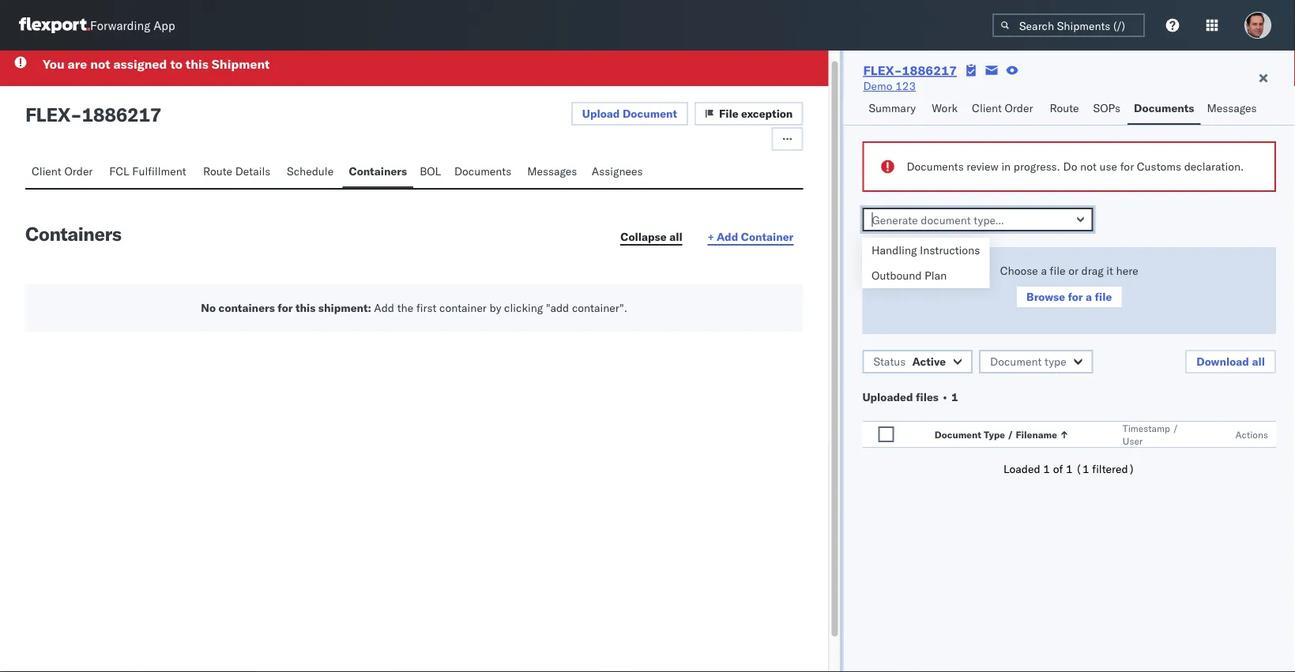 Task type: describe. For each thing, give the bounding box(es) containing it.
assignees button
[[586, 157, 652, 188]]

document type button
[[980, 350, 1094, 374]]

flex-1886217 link
[[864, 62, 958, 78]]

outbound plan
[[872, 269, 947, 283]]

progress.
[[1014, 160, 1061, 174]]

0 vertical spatial a
[[1042, 264, 1048, 278]]

2 horizontal spatial documents
[[1135, 101, 1195, 115]]

+
[[708, 230, 714, 244]]

active
[[913, 355, 946, 369]]

assigned
[[113, 56, 167, 72]]

containers button
[[343, 157, 414, 188]]

0 vertical spatial file
[[1051, 264, 1066, 278]]

handling instructions
[[872, 244, 981, 257]]

123
[[896, 79, 917, 93]]

client order for right client order button
[[973, 101, 1034, 115]]

of
[[1054, 463, 1064, 476]]

demo 123
[[864, 79, 917, 93]]

∙
[[942, 391, 949, 404]]

drag
[[1082, 264, 1104, 278]]

flex-
[[864, 62, 903, 78]]

do
[[1064, 160, 1078, 174]]

forwarding app link
[[19, 17, 175, 33]]

download
[[1197, 355, 1250, 369]]

Search Shipments (/) text field
[[993, 13, 1146, 37]]

0 horizontal spatial client order button
[[25, 157, 103, 188]]

the
[[397, 301, 414, 315]]

route for route details
[[203, 164, 233, 178]]

file
[[720, 106, 739, 120]]

messages for bottom messages button
[[528, 164, 577, 178]]

exception
[[742, 106, 793, 120]]

route for route
[[1050, 101, 1080, 115]]

document type / filename
[[935, 429, 1058, 441]]

flex - 1886217
[[25, 102, 161, 126]]

here
[[1117, 264, 1139, 278]]

are
[[68, 56, 87, 72]]

flex
[[25, 102, 70, 126]]

0 horizontal spatial for
[[278, 301, 293, 315]]

collapse all
[[621, 230, 683, 244]]

messages for rightmost messages button
[[1208, 101, 1258, 115]]

(1
[[1076, 463, 1090, 476]]

route button
[[1044, 94, 1088, 125]]

route details button
[[197, 157, 281, 188]]

0 vertical spatial documents button
[[1128, 94, 1201, 125]]

/ inside timestamp / user
[[1173, 423, 1179, 434]]

1 horizontal spatial 1
[[1044, 463, 1051, 476]]

instructions
[[920, 244, 981, 257]]

0 horizontal spatial documents
[[455, 164, 512, 178]]

+ add container button
[[699, 225, 804, 249]]

2 horizontal spatial for
[[1121, 160, 1135, 174]]

upload document
[[583, 106, 678, 120]]

-
[[70, 102, 82, 126]]

order for right client order button
[[1005, 101, 1034, 115]]

bol button
[[414, 157, 448, 188]]

work button
[[926, 94, 966, 125]]

plan
[[925, 269, 947, 283]]

browse for a file button
[[1016, 285, 1124, 309]]

assignees
[[592, 164, 643, 178]]

clicking
[[505, 301, 543, 315]]

loaded 1 of 1 (1 filtered)
[[1004, 463, 1136, 476]]

1 horizontal spatial this
[[296, 301, 316, 315]]

no containers for this shipment: add the first container by clicking "add container".
[[201, 301, 628, 315]]

container
[[742, 230, 794, 244]]

all for collapse all
[[670, 230, 683, 244]]

outbound
[[872, 269, 922, 283]]

flex-1886217
[[864, 62, 958, 78]]

app
[[154, 18, 175, 33]]

schedule
[[287, 164, 334, 178]]

0 horizontal spatial 1886217
[[82, 102, 161, 126]]

upload document button
[[571, 102, 689, 125]]

files
[[917, 391, 939, 404]]

in
[[1002, 160, 1011, 174]]

filename
[[1016, 429, 1058, 441]]

1 vertical spatial not
[[1081, 160, 1097, 174]]

document type
[[991, 355, 1067, 369]]

document for document type / filename
[[935, 429, 982, 441]]

no
[[201, 301, 216, 315]]

client order for leftmost client order button
[[32, 164, 93, 178]]

bol
[[420, 164, 441, 178]]

status
[[874, 355, 906, 369]]

filtered)
[[1093, 463, 1136, 476]]

type
[[984, 429, 1006, 441]]

uploaded files ∙ 1
[[863, 391, 959, 404]]

1 for ∙
[[952, 391, 959, 404]]

document type / filename button
[[932, 425, 1092, 441]]



Task type: locate. For each thing, give the bounding box(es) containing it.
document for document type
[[991, 355, 1042, 369]]

work
[[932, 101, 958, 115]]

a
[[1042, 264, 1048, 278], [1086, 290, 1093, 304]]

0 horizontal spatial documents button
[[448, 157, 521, 188]]

1 horizontal spatial /
[[1173, 423, 1179, 434]]

choose
[[1001, 264, 1039, 278]]

1 vertical spatial containers
[[25, 222, 121, 246]]

0 horizontal spatial file
[[1051, 264, 1066, 278]]

1 horizontal spatial all
[[1253, 355, 1266, 369]]

0 horizontal spatial client
[[32, 164, 61, 178]]

for right containers
[[278, 301, 293, 315]]

all right collapse
[[670, 230, 683, 244]]

review
[[967, 160, 999, 174]]

forwarding app
[[90, 18, 175, 33]]

1 vertical spatial add
[[374, 301, 395, 315]]

add inside button
[[717, 230, 739, 244]]

demo 123 link
[[864, 78, 917, 94]]

1886217 down assigned
[[82, 102, 161, 126]]

1 horizontal spatial 1886217
[[903, 62, 958, 78]]

documents button right bol
[[448, 157, 521, 188]]

this
[[186, 56, 209, 72], [296, 301, 316, 315]]

client order button left fcl
[[25, 157, 103, 188]]

1 vertical spatial 1886217
[[82, 102, 161, 126]]

type
[[1045, 355, 1067, 369]]

timestamp
[[1123, 423, 1171, 434]]

shipment
[[212, 56, 270, 72]]

documents
[[1135, 101, 1195, 115], [907, 160, 964, 174], [455, 164, 512, 178]]

1 vertical spatial messages
[[528, 164, 577, 178]]

0 horizontal spatial messages
[[528, 164, 577, 178]]

all right download
[[1253, 355, 1266, 369]]

0 horizontal spatial client order
[[32, 164, 93, 178]]

use
[[1100, 160, 1118, 174]]

this left shipment:
[[296, 301, 316, 315]]

messages button left 'assignees'
[[521, 157, 586, 188]]

client down flex
[[32, 164, 61, 178]]

0 vertical spatial client order
[[973, 101, 1034, 115]]

2 horizontal spatial 1
[[1067, 463, 1074, 476]]

browse
[[1027, 290, 1066, 304]]

0 vertical spatial order
[[1005, 101, 1034, 115]]

file exception button
[[695, 102, 804, 125], [695, 102, 804, 125]]

client order button up in
[[966, 94, 1044, 125]]

file inside button
[[1096, 290, 1113, 304]]

document inside button
[[991, 355, 1042, 369]]

uploaded
[[863, 391, 914, 404]]

route inside route details button
[[203, 164, 233, 178]]

1886217
[[903, 62, 958, 78], [82, 102, 161, 126]]

timestamp / user button
[[1120, 419, 1205, 448]]

fcl fulfillment
[[109, 164, 186, 178]]

1 horizontal spatial for
[[1069, 290, 1084, 304]]

actions
[[1236, 429, 1269, 441]]

0 vertical spatial all
[[670, 230, 683, 244]]

1 horizontal spatial order
[[1005, 101, 1034, 115]]

0 horizontal spatial /
[[1008, 429, 1014, 441]]

1 vertical spatial client order button
[[25, 157, 103, 188]]

1 vertical spatial route
[[203, 164, 233, 178]]

flexport. image
[[19, 17, 90, 33]]

fcl
[[109, 164, 129, 178]]

fcl fulfillment button
[[103, 157, 197, 188]]

1 horizontal spatial client order button
[[966, 94, 1044, 125]]

None checkbox
[[879, 427, 895, 443]]

1 vertical spatial client order
[[32, 164, 93, 178]]

1 horizontal spatial client order
[[973, 101, 1034, 115]]

fulfillment
[[132, 164, 186, 178]]

0 vertical spatial route
[[1050, 101, 1080, 115]]

schedule button
[[281, 157, 343, 188]]

a down drag at right top
[[1086, 290, 1093, 304]]

to
[[170, 56, 183, 72]]

0 horizontal spatial route
[[203, 164, 233, 178]]

client right work button
[[973, 101, 1002, 115]]

customs
[[1138, 160, 1182, 174]]

documents right sops button
[[1135, 101, 1195, 115]]

0 vertical spatial 1886217
[[903, 62, 958, 78]]

1 vertical spatial file
[[1096, 290, 1113, 304]]

sops
[[1094, 101, 1121, 115]]

1 vertical spatial documents button
[[448, 157, 521, 188]]

download all button
[[1186, 350, 1277, 374]]

1 left of
[[1044, 463, 1051, 476]]

+ add container
[[708, 230, 794, 244]]

all inside download all button
[[1253, 355, 1266, 369]]

2 vertical spatial document
[[935, 429, 982, 441]]

document inside upload document button
[[623, 106, 678, 120]]

a inside button
[[1086, 290, 1093, 304]]

0 horizontal spatial 1
[[952, 391, 959, 404]]

documents left review in the right of the page
[[907, 160, 964, 174]]

all inside collapse all 'button'
[[670, 230, 683, 244]]

1 horizontal spatial file
[[1096, 290, 1113, 304]]

client order left fcl
[[32, 164, 93, 178]]

you
[[43, 56, 65, 72]]

0 horizontal spatial messages button
[[521, 157, 586, 188]]

document inside document type / filename button
[[935, 429, 982, 441]]

1 horizontal spatial documents
[[907, 160, 964, 174]]

order left fcl
[[64, 164, 93, 178]]

first
[[417, 301, 437, 315]]

route details
[[203, 164, 271, 178]]

0 vertical spatial client
[[973, 101, 1002, 115]]

route
[[1050, 101, 1080, 115], [203, 164, 233, 178]]

1 vertical spatial a
[[1086, 290, 1093, 304]]

file left or
[[1051, 264, 1066, 278]]

shipment:
[[319, 301, 372, 315]]

0 vertical spatial add
[[717, 230, 739, 244]]

1 horizontal spatial containers
[[349, 164, 407, 178]]

0 horizontal spatial all
[[670, 230, 683, 244]]

0 horizontal spatial containers
[[25, 222, 121, 246]]

user
[[1123, 435, 1143, 447]]

0 vertical spatial document
[[623, 106, 678, 120]]

/ right timestamp
[[1173, 423, 1179, 434]]

1 horizontal spatial messages
[[1208, 101, 1258, 115]]

0 horizontal spatial add
[[374, 301, 395, 315]]

1 right of
[[1067, 463, 1074, 476]]

0 vertical spatial messages
[[1208, 101, 1258, 115]]

1 right ∙
[[952, 391, 959, 404]]

add right +
[[717, 230, 739, 244]]

0 horizontal spatial order
[[64, 164, 93, 178]]

1 horizontal spatial documents button
[[1128, 94, 1201, 125]]

containers inside button
[[349, 164, 407, 178]]

"add
[[546, 301, 570, 315]]

1 vertical spatial order
[[64, 164, 93, 178]]

1 vertical spatial document
[[991, 355, 1042, 369]]

documents button
[[1128, 94, 1201, 125], [448, 157, 521, 188]]

documents right bol button
[[455, 164, 512, 178]]

1 horizontal spatial document
[[935, 429, 982, 441]]

browse for a file
[[1027, 290, 1113, 304]]

container".
[[572, 301, 628, 315]]

1 vertical spatial client
[[32, 164, 61, 178]]

messages up declaration.
[[1208, 101, 1258, 115]]

1
[[952, 391, 959, 404], [1044, 463, 1051, 476], [1067, 463, 1074, 476]]

messages button up declaration.
[[1201, 94, 1266, 125]]

1 vertical spatial all
[[1253, 355, 1266, 369]]

0 vertical spatial not
[[90, 56, 110, 72]]

container
[[440, 301, 487, 315]]

1 horizontal spatial add
[[717, 230, 739, 244]]

add left the
[[374, 301, 395, 315]]

sops button
[[1088, 94, 1128, 125]]

file
[[1051, 264, 1066, 278], [1096, 290, 1113, 304]]

this right the 'to'
[[186, 56, 209, 72]]

status active
[[874, 355, 946, 369]]

handling
[[872, 244, 918, 257]]

order left route button
[[1005, 101, 1034, 115]]

containers left bol
[[349, 164, 407, 178]]

0 horizontal spatial a
[[1042, 264, 1048, 278]]

0 vertical spatial messages button
[[1201, 94, 1266, 125]]

demo
[[864, 79, 893, 93]]

1 vertical spatial messages button
[[521, 157, 586, 188]]

1886217 up 123
[[903, 62, 958, 78]]

documents review in progress. do not use for customs declaration.
[[907, 160, 1245, 174]]

0 vertical spatial this
[[186, 56, 209, 72]]

all for download all
[[1253, 355, 1266, 369]]

containers down fcl
[[25, 222, 121, 246]]

2 horizontal spatial document
[[991, 355, 1042, 369]]

file exception
[[720, 106, 793, 120]]

/
[[1173, 423, 1179, 434], [1008, 429, 1014, 441]]

list box containing handling instructions
[[863, 238, 990, 289]]

collapse
[[621, 230, 667, 244]]

order
[[1005, 101, 1034, 115], [64, 164, 93, 178]]

it
[[1107, 264, 1114, 278]]

forwarding
[[90, 18, 150, 33]]

not right do
[[1081, 160, 1097, 174]]

0 vertical spatial client order button
[[966, 94, 1044, 125]]

1 for of
[[1067, 463, 1074, 476]]

you are not assigned to this shipment
[[43, 56, 270, 72]]

timestamp / user
[[1123, 423, 1179, 447]]

not right are
[[90, 56, 110, 72]]

1 horizontal spatial a
[[1086, 290, 1093, 304]]

0 vertical spatial containers
[[349, 164, 407, 178]]

for down or
[[1069, 290, 1084, 304]]

list box
[[863, 238, 990, 289]]

declaration.
[[1185, 160, 1245, 174]]

route left sops
[[1050, 101, 1080, 115]]

for inside browse for a file button
[[1069, 290, 1084, 304]]

details
[[235, 164, 271, 178]]

download all
[[1197, 355, 1266, 369]]

messages left 'assignees'
[[528, 164, 577, 178]]

1 horizontal spatial client
[[973, 101, 1002, 115]]

for right the use
[[1121, 160, 1135, 174]]

1 horizontal spatial not
[[1081, 160, 1097, 174]]

upload
[[583, 106, 620, 120]]

a right choose
[[1042, 264, 1048, 278]]

by
[[490, 301, 502, 315]]

containers
[[219, 301, 275, 315]]

route inside route button
[[1050, 101, 1080, 115]]

documents button right sops
[[1128, 94, 1201, 125]]

summary button
[[863, 94, 926, 125]]

1 horizontal spatial messages button
[[1201, 94, 1266, 125]]

0 horizontal spatial document
[[623, 106, 678, 120]]

not
[[90, 56, 110, 72], [1081, 160, 1097, 174]]

1 vertical spatial this
[[296, 301, 316, 315]]

0 horizontal spatial not
[[90, 56, 110, 72]]

or
[[1069, 264, 1079, 278]]

order for leftmost client order button
[[64, 164, 93, 178]]

collapse all button
[[611, 225, 692, 249]]

file down it
[[1096, 290, 1113, 304]]

client order right work button
[[973, 101, 1034, 115]]

choose a file or drag it here
[[1001, 264, 1139, 278]]

route left details at top left
[[203, 164, 233, 178]]

1 horizontal spatial route
[[1050, 101, 1080, 115]]

/ inside button
[[1008, 429, 1014, 441]]

0 horizontal spatial this
[[186, 56, 209, 72]]

/ right type
[[1008, 429, 1014, 441]]

Generate document type... text field
[[863, 208, 1094, 232]]



Task type: vqa. For each thing, say whether or not it's contained in the screenshot.
second 2 PARTIES 'button' from the bottom
no



